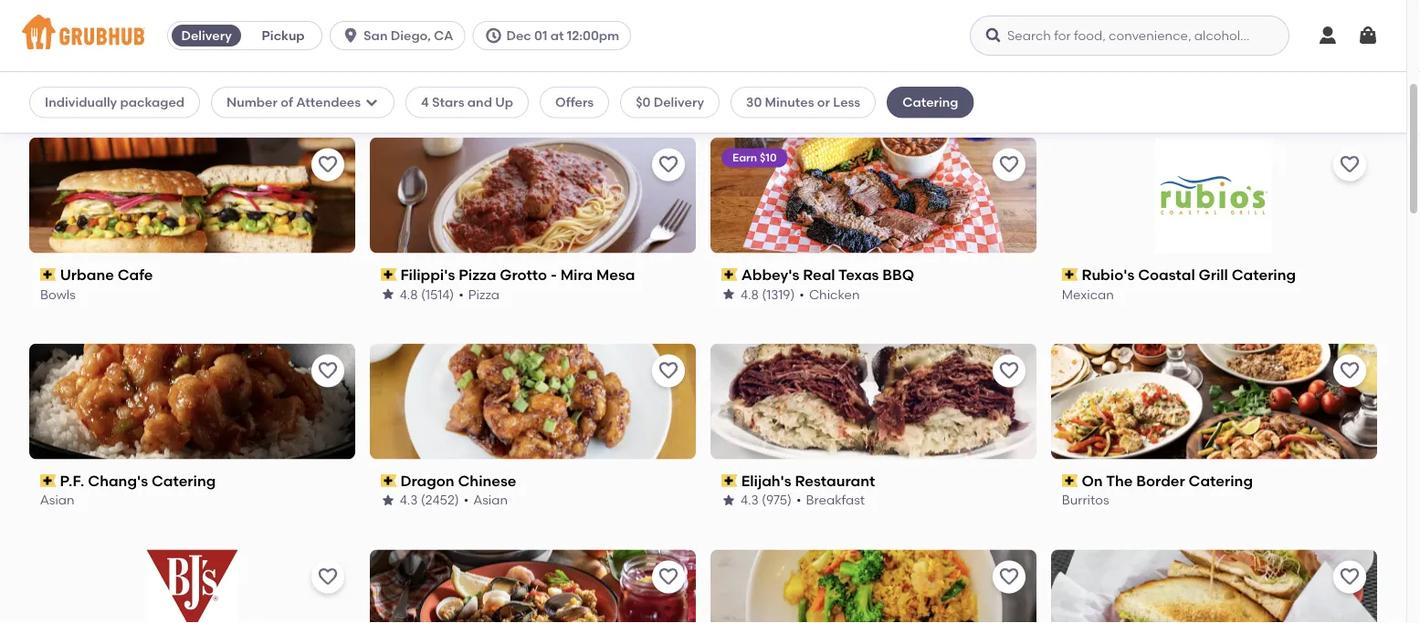 Task type: locate. For each thing, give the bounding box(es) containing it.
dragon chinese link
[[381, 471, 685, 492]]

1 horizontal spatial delivery
[[654, 95, 704, 110]]

subscription pass image
[[381, 62, 397, 75], [1062, 62, 1078, 75], [40, 475, 56, 488], [381, 475, 397, 488], [722, 475, 738, 488], [1062, 475, 1078, 488]]

dessert
[[1138, 80, 1184, 96]]

restaurant up breakfast
[[795, 472, 875, 490]]

1 horizontal spatial svg image
[[1317, 25, 1339, 47]]

subscription pass image left urbane
[[40, 269, 56, 281]]

2 horizontal spatial svg image
[[985, 26, 1003, 45]]

subscription pass image left abbey's
[[722, 269, 738, 281]]

star icon image
[[381, 81, 396, 95], [1062, 81, 1077, 95], [381, 287, 396, 302], [722, 287, 736, 302], [381, 494, 396, 508], [722, 494, 736, 508]]

bowls down urbane
[[40, 287, 76, 302]]

4.3
[[400, 493, 418, 508], [741, 493, 759, 508]]

mexican
[[1062, 287, 1114, 302]]

0 vertical spatial restaurant
[[822, 60, 902, 77]]

subscription pass image inside urbane cafe link
[[40, 269, 56, 281]]

star icon image for rubicon
[[1062, 81, 1077, 95]]

1 4.3 from the left
[[400, 493, 418, 508]]

subscription pass image inside filippi's pizza grotto - mira mesa link
[[381, 269, 397, 281]]

subscription pass image inside "corner bakery catering" link
[[40, 62, 56, 75]]

star icon image left 3.8
[[1062, 81, 1077, 95]]

rubicon catering - la jolla
[[1082, 60, 1280, 77]]

abbey's real texas bbq link
[[722, 265, 1026, 285]]

rubio's coastal grill catering link
[[1062, 265, 1366, 285]]

1 4.8 from the left
[[400, 287, 418, 302]]

delivery
[[181, 28, 232, 43], [654, 95, 704, 110]]

subscription pass image for rubio's coastal grill catering
[[1062, 269, 1078, 281]]

subscription pass image for abbey's real texas bbq
[[722, 269, 738, 281]]

subscription pass image left dragon
[[381, 475, 397, 488]]

0 vertical spatial -
[[1213, 60, 1219, 77]]

subscription pass image inside dragon chinese link
[[381, 475, 397, 488]]

bakery
[[114, 60, 163, 77]]

san
[[364, 28, 388, 43]]

corner house cafe logo image
[[1051, 550, 1377, 624]]

1 vertical spatial bowls
[[40, 287, 76, 302]]

0 horizontal spatial svg image
[[484, 26, 503, 45]]

• chicken
[[800, 287, 860, 302]]

2 4.8 from the left
[[741, 287, 759, 302]]

save this restaurant image
[[317, 154, 339, 176], [658, 154, 680, 176], [998, 360, 1020, 382], [317, 567, 339, 589], [998, 567, 1020, 589]]

0 horizontal spatial asian
[[40, 493, 75, 508]]

pickup
[[262, 28, 305, 43]]

subscription pass image for urbane cafe
[[40, 269, 56, 281]]

catering
[[167, 60, 231, 77], [906, 60, 970, 77], [1145, 60, 1210, 77], [903, 95, 959, 110], [1232, 266, 1296, 284], [152, 472, 216, 490], [1189, 472, 1253, 490]]

cafe
[[118, 266, 153, 284]]

of
[[281, 95, 293, 110]]

subscription pass image inside on the border catering link
[[1062, 475, 1078, 488]]

• right the (12)
[[1128, 80, 1133, 96]]

subscription pass image inside l&l hawaiian barbecue link
[[381, 62, 397, 75]]

subscription pass image left 'lemonade'
[[722, 62, 738, 75]]

• right (1514)
[[459, 287, 464, 302]]

dec
[[506, 28, 531, 43]]

4.8 (1319)
[[741, 287, 795, 302]]

$0 delivery
[[636, 95, 704, 110]]

subscription pass image for l&l hawaiian barbecue
[[381, 62, 397, 75]]

rubicon catering - la jolla logo image
[[1099, 0, 1330, 47]]

pizza up • pizza at the left of the page
[[459, 266, 497, 284]]

bowls
[[722, 80, 757, 96], [40, 287, 76, 302]]

thai joint logo image
[[711, 550, 1037, 624]]

save this restaurant button for filippi's pizza grotto - mira mesa logo
[[652, 149, 685, 181]]

30 minutes or less
[[746, 95, 861, 110]]

jolla
[[1244, 60, 1280, 77]]

• down elijah's restaurant
[[796, 493, 802, 508]]

- left la
[[1213, 60, 1219, 77]]

subscription pass image up american
[[40, 62, 56, 75]]

-
[[1213, 60, 1219, 77], [551, 266, 557, 284]]

0 vertical spatial pizza
[[459, 266, 497, 284]]

delivery right $0
[[654, 95, 704, 110]]

1 vertical spatial -
[[551, 266, 557, 284]]

subscription pass image left rubicon
[[1062, 62, 1078, 75]]

rubicon
[[1082, 60, 1142, 77]]

1 asian from the left
[[40, 493, 75, 508]]

save this restaurant button for urbane cafe logo
[[311, 149, 344, 181]]

(1514)
[[421, 287, 454, 302]]

1 horizontal spatial asian
[[474, 493, 508, 508]]

chicken
[[809, 287, 860, 302]]

(1319)
[[762, 287, 795, 302]]

restaurant
[[822, 60, 902, 77], [795, 472, 875, 490]]

on the border catering
[[1082, 472, 1253, 490]]

dec 01 at 12:00pm
[[506, 28, 619, 43]]

subscription pass image inside lemonade restaurant catering link
[[722, 62, 738, 75]]

pizza
[[459, 266, 497, 284], [469, 287, 500, 302]]

subscription pass image left p.f.
[[40, 475, 56, 488]]

subscription pass image
[[40, 62, 56, 75], [722, 62, 738, 75], [40, 269, 56, 281], [381, 269, 397, 281], [722, 269, 738, 281], [1062, 269, 1078, 281]]

individually
[[45, 95, 117, 110]]

minutes
[[765, 95, 814, 110]]

elijah's
[[741, 472, 792, 490]]

01
[[534, 28, 548, 43]]

p.f. chang's catering logo image
[[29, 344, 355, 460]]

subscription pass image left filippi's on the left top of page
[[381, 269, 397, 281]]

star icon image left 4.3 (2452) on the bottom left of the page
[[381, 494, 396, 508]]

star icon image for filippi's
[[381, 287, 396, 302]]

4.3 down dragon
[[400, 493, 418, 508]]

0 horizontal spatial 4.8
[[400, 287, 418, 302]]

subscription pass image inside elijah's restaurant link
[[722, 475, 738, 488]]

corner bakery catering
[[60, 60, 231, 77]]

30
[[746, 95, 762, 110]]

dinner
[[472, 80, 512, 96]]

1 vertical spatial pizza
[[469, 287, 500, 302]]

bj's restaurant & brewhouse catering logo image
[[146, 550, 238, 624]]

Search for food, convenience, alcohol... search field
[[970, 16, 1290, 56]]

packaged
[[120, 95, 185, 110]]

bowls down 'lemonade'
[[722, 80, 757, 96]]

save this restaurant button
[[311, 149, 344, 181], [652, 149, 685, 181], [993, 149, 1026, 181], [1334, 149, 1366, 181], [311, 355, 344, 388], [652, 355, 685, 388], [993, 355, 1026, 388], [1334, 355, 1366, 388], [311, 561, 344, 594], [652, 561, 685, 594], [993, 561, 1026, 594], [1334, 561, 1366, 594]]

save this restaurant button for elijah's restaurant logo
[[993, 355, 1026, 388]]

filippi's
[[401, 266, 455, 284]]

•
[[462, 80, 467, 96], [1128, 80, 1133, 96], [459, 287, 464, 302], [800, 287, 805, 302], [464, 493, 469, 508], [796, 493, 802, 508]]

the
[[1107, 472, 1133, 490]]

0 horizontal spatial 4.3
[[400, 493, 418, 508]]

asian down p.f.
[[40, 493, 75, 508]]

restaurant up the "less"
[[822, 60, 902, 77]]

mesa
[[597, 266, 635, 284]]

subscription pass image left on
[[1062, 475, 1078, 488]]

delivery inside button
[[181, 28, 232, 43]]

star icon image left the 4.3 (975)
[[722, 494, 736, 508]]

dragon chinese
[[401, 472, 517, 490]]

0 horizontal spatial bowls
[[40, 287, 76, 302]]

save this restaurant button for thai joint logo
[[993, 561, 1026, 594]]

- left mira
[[551, 266, 557, 284]]

subscription pass image for lemonade restaurant catering
[[722, 62, 738, 75]]

svg image
[[1317, 25, 1339, 47], [1357, 25, 1379, 47], [484, 26, 503, 45]]

subscription pass image for p.f. chang's catering
[[40, 475, 56, 488]]

4.8 for filippi's pizza grotto - mira mesa
[[400, 287, 418, 302]]

0 horizontal spatial delivery
[[181, 28, 232, 43]]

pizza down filippi's pizza grotto - mira mesa
[[469, 287, 500, 302]]

4.3 for elijah's restaurant
[[741, 493, 759, 508]]

pizza for •
[[469, 287, 500, 302]]

svg image
[[342, 26, 360, 45], [985, 26, 1003, 45], [365, 95, 379, 110]]

svg image inside san diego, ca button
[[342, 26, 360, 45]]

l&l hawaiian barbecue
[[401, 60, 575, 77]]

attendees
[[296, 95, 361, 110]]

$0
[[636, 95, 651, 110]]

urbane cafe link
[[40, 265, 344, 285]]

save this restaurant image
[[998, 154, 1020, 176], [1339, 154, 1361, 176], [317, 360, 339, 382], [658, 360, 680, 382], [1339, 360, 1361, 382], [658, 567, 680, 589], [1339, 567, 1361, 589]]

subscription pass image inside rubio's coastal grill catering link
[[1062, 269, 1078, 281]]

elijah's restaurant
[[741, 472, 875, 490]]

1 horizontal spatial -
[[1213, 60, 1219, 77]]

• asian
[[464, 493, 508, 508]]

4.6 (1566)
[[400, 80, 457, 96]]

delivery up "corner bakery catering" link
[[181, 28, 232, 43]]

2 4.3 from the left
[[741, 493, 759, 508]]

subscription pass image inside rubicon catering - la jolla link
[[1062, 62, 1078, 75]]

save this restaurant button for rubio's coastal grill catering logo
[[1334, 149, 1366, 181]]

grotto
[[500, 266, 548, 284]]

save this restaurant image for urbane cafe
[[317, 154, 339, 176]]

l&l
[[401, 60, 429, 77]]

4.8 down filippi's on the left top of page
[[400, 287, 418, 302]]

• right (1319)
[[800, 287, 805, 302]]

star icon image left 4.8 (1514)
[[381, 287, 396, 302]]

4.6
[[400, 80, 418, 96]]

asian
[[40, 493, 75, 508], [474, 493, 508, 508]]

star icon image left 4.6
[[381, 81, 396, 95]]

1 horizontal spatial 4.8
[[741, 287, 759, 302]]

lemonade restaurant catering link
[[722, 58, 1026, 79]]

corner bakery catering link
[[40, 58, 344, 79]]

san diego, ca button
[[330, 21, 473, 50]]

• dinner
[[462, 80, 512, 96]]

1 vertical spatial delivery
[[654, 95, 704, 110]]

1 vertical spatial restaurant
[[795, 472, 875, 490]]

(1566)
[[421, 80, 457, 96]]

4.8 down abbey's
[[741, 287, 759, 302]]

grill
[[1199, 266, 1229, 284]]

texas
[[839, 266, 879, 284]]

1 horizontal spatial bowls
[[722, 80, 757, 96]]

(12)
[[1103, 80, 1124, 96]]

subscription pass image for dragon chinese
[[381, 475, 397, 488]]

• down hawaiian
[[462, 80, 467, 96]]

subscription pass image inside p.f. chang's catering link
[[40, 475, 56, 488]]

main navigation navigation
[[0, 0, 1407, 72]]

rubio's coastal grill catering
[[1082, 266, 1296, 284]]

subscription pass image up mexican
[[1062, 269, 1078, 281]]

0 horizontal spatial svg image
[[342, 26, 360, 45]]

star icon image left 4.8 (1319)
[[722, 287, 736, 302]]

diego,
[[391, 28, 431, 43]]

• for chinese
[[464, 493, 469, 508]]

subscription pass image inside abbey's real texas bbq link
[[722, 269, 738, 281]]

1 horizontal spatial svg image
[[365, 95, 379, 110]]

san diego, ca
[[364, 28, 453, 43]]

asian down chinese
[[474, 493, 508, 508]]

0 vertical spatial bowls
[[722, 80, 757, 96]]

subscription pass image left l&l
[[381, 62, 397, 75]]

bowls for urbane cafe
[[40, 287, 76, 302]]

1 horizontal spatial 4.3
[[741, 493, 759, 508]]

4.3 for dragon chinese
[[400, 493, 418, 508]]

subscription pass image left elijah's
[[722, 475, 738, 488]]

• for hawaiian
[[462, 80, 467, 96]]

• down "dragon chinese" on the left bottom of the page
[[464, 493, 469, 508]]

4.3 down elijah's
[[741, 493, 759, 508]]

0 vertical spatial delivery
[[181, 28, 232, 43]]



Task type: describe. For each thing, give the bounding box(es) containing it.
chang's
[[88, 472, 148, 490]]

restaurant for elijah's
[[795, 472, 875, 490]]

• for catering
[[1128, 80, 1133, 96]]

on the border catering logo image
[[1051, 344, 1377, 460]]

restaurant for lemonade
[[822, 60, 902, 77]]

dragon
[[401, 472, 455, 490]]

dragon chinese  logo image
[[370, 344, 696, 460]]

hawaiian
[[432, 60, 501, 77]]

less
[[833, 95, 861, 110]]

filippi's pizza grotto - mira mesa link
[[381, 265, 685, 285]]

chinese
[[458, 472, 517, 490]]

rubicon catering - la jolla link
[[1062, 58, 1366, 79]]

mira
[[561, 266, 593, 284]]

4
[[421, 95, 429, 110]]

2 horizontal spatial svg image
[[1357, 25, 1379, 47]]

p.f. chang's catering link
[[40, 471, 344, 492]]

corner
[[60, 60, 110, 77]]

filippi's pizza grotto - mira mesa
[[401, 266, 635, 284]]

elijah's restaurant link
[[722, 471, 1026, 492]]

individually packaged
[[45, 95, 185, 110]]

rubio's
[[1082, 266, 1135, 284]]

12:00pm
[[567, 28, 619, 43]]

save this restaurant image for filippi's pizza grotto - mira mesa
[[658, 154, 680, 176]]

subscription pass image for elijah's restaurant
[[722, 475, 738, 488]]

• for restaurant
[[796, 493, 802, 508]]

save this restaurant image for matador paella logo
[[658, 567, 680, 589]]

p.f.
[[60, 472, 85, 490]]

subscription pass image for on the border catering
[[1062, 475, 1078, 488]]

p.f. chang's catering
[[60, 472, 216, 490]]

number
[[227, 95, 278, 110]]

subscription pass image for corner bakery catering
[[40, 62, 56, 75]]

4.8 for abbey's real texas bbq
[[741, 287, 759, 302]]

svg image inside dec 01 at 12:00pm button
[[484, 26, 503, 45]]

4 stars and up
[[421, 95, 513, 110]]

filippi's pizza grotto - mira mesa logo image
[[370, 138, 696, 254]]

earn $10
[[733, 151, 777, 165]]

american
[[40, 80, 101, 96]]

at
[[551, 28, 564, 43]]

star icon image for l&l
[[381, 81, 396, 95]]

save this restaurant button for on the border catering logo
[[1334, 355, 1366, 388]]

save this restaurant button for dragon chinese  logo
[[652, 355, 685, 388]]

pizza for filippi's
[[459, 266, 497, 284]]

bowls for lemonade restaurant catering
[[722, 80, 757, 96]]

0 horizontal spatial -
[[551, 266, 557, 284]]

rubio's coastal grill catering logo image
[[1156, 138, 1272, 254]]

subscription pass image for rubicon catering - la jolla
[[1062, 62, 1078, 75]]

delivery button
[[168, 21, 245, 50]]

save this restaurant image for corner house cafe logo
[[1339, 567, 1361, 589]]

star icon image for dragon
[[381, 494, 396, 508]]

la
[[1223, 60, 1241, 77]]

(2452)
[[421, 493, 459, 508]]

border
[[1137, 472, 1186, 490]]

save this restaurant button for matador paella logo
[[652, 561, 685, 594]]

• for real
[[800, 287, 805, 302]]

elijah's restaurant logo image
[[711, 344, 1037, 460]]

number of attendees
[[227, 95, 361, 110]]

• dessert
[[1128, 80, 1184, 96]]

l&l hawaiian barbecue link
[[381, 58, 685, 79]]

urbane cafe logo image
[[29, 138, 355, 254]]

• for pizza
[[459, 287, 464, 302]]

save this restaurant image for elijah's restaurant
[[998, 360, 1020, 382]]

lemonade
[[741, 60, 819, 77]]

star icon image for elijah's
[[722, 494, 736, 508]]

pickup button
[[245, 21, 322, 50]]

stars
[[432, 95, 464, 110]]

and
[[468, 95, 492, 110]]

save this restaurant image for on the border catering logo
[[1339, 360, 1361, 382]]

urbane cafe
[[60, 266, 153, 284]]

$10
[[760, 151, 777, 165]]

save this restaurant button for corner house cafe logo
[[1334, 561, 1366, 594]]

abbey's
[[741, 266, 800, 284]]

save this restaurant image for rubio's coastal grill catering logo
[[1339, 154, 1361, 176]]

matador paella logo image
[[370, 550, 696, 624]]

save this restaurant button for p.f. chang's catering logo
[[311, 355, 344, 388]]

barbecue
[[505, 60, 575, 77]]

on
[[1082, 472, 1103, 490]]

dec 01 at 12:00pm button
[[473, 21, 639, 50]]

save this restaurant image for dragon chinese  logo
[[658, 360, 680, 382]]

save this restaurant button for bj's restaurant & brewhouse catering logo
[[311, 561, 344, 594]]

2 asian from the left
[[474, 493, 508, 508]]

• breakfast
[[796, 493, 865, 508]]

urbane
[[60, 266, 114, 284]]

save this restaurant image for p.f. chang's catering logo
[[317, 360, 339, 382]]

abbey's real texas bbq
[[741, 266, 915, 284]]

real
[[803, 266, 835, 284]]

bbq
[[883, 266, 915, 284]]

• pizza
[[459, 287, 500, 302]]

4.3 (975)
[[741, 493, 792, 508]]

offers
[[555, 95, 594, 110]]

abbey's real texas bbq logo image
[[711, 138, 1037, 254]]

star icon image for abbey's
[[722, 287, 736, 302]]

up
[[495, 95, 513, 110]]

lemonade restaurant catering
[[741, 60, 970, 77]]

burritos
[[1062, 493, 1110, 508]]

or
[[817, 95, 830, 110]]

subscription pass image for filippi's pizza grotto - mira mesa
[[381, 269, 397, 281]]

3.8 (12)
[[1081, 80, 1124, 96]]

ca
[[434, 28, 453, 43]]

on the border catering link
[[1062, 471, 1366, 492]]

(975)
[[762, 493, 792, 508]]



Task type: vqa. For each thing, say whether or not it's contained in the screenshot.
Filippi's Star icon
yes



